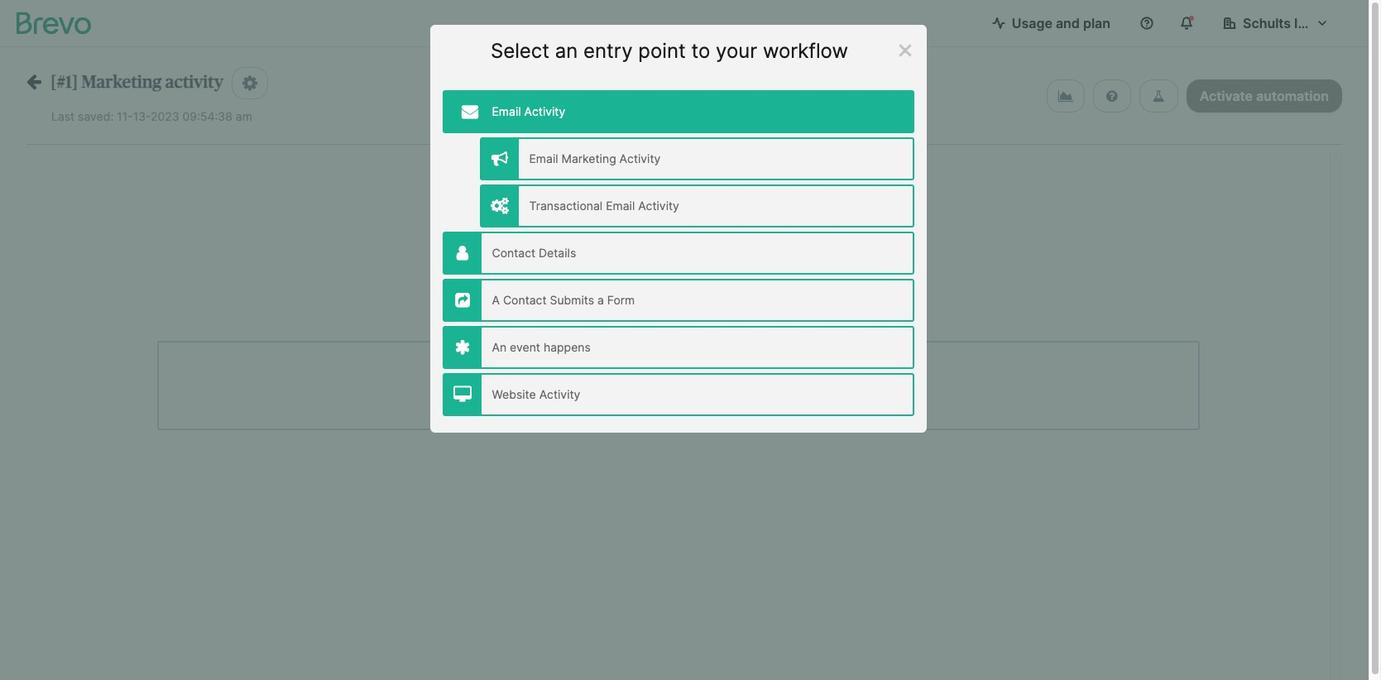 Task type: vqa. For each thing, say whether or not it's contained in the screenshot.
opened for Opened a Campaign
no



Task type: locate. For each thing, give the bounding box(es) containing it.
form
[[608, 293, 635, 307]]

1 horizontal spatial entry
[[671, 220, 696, 233]]

1 vertical spatial point
[[698, 220, 722, 233]]

activity up the add
[[639, 199, 680, 213]]

exit & restart the workflow
[[615, 375, 742, 387]]

your
[[716, 39, 758, 63]]

1 horizontal spatial point
[[698, 220, 722, 233]]

contact inside contact details link
[[492, 246, 536, 260]]

email down email activity
[[530, 152, 559, 166]]

0 horizontal spatial marketing
[[82, 74, 162, 91]]

activity up the "transactional email activity" at the top left
[[620, 152, 661, 166]]

contact details link
[[443, 232, 915, 275]]

activity inside 'website activity' link
[[540, 388, 581, 402]]

restart
[[644, 375, 678, 387]]

email
[[492, 105, 521, 119], [530, 152, 559, 166], [606, 199, 635, 213]]

email inside "link"
[[492, 105, 521, 119]]

email marketing activity link
[[480, 138, 915, 181]]

marketing up '11-'
[[82, 74, 162, 91]]

marketing
[[82, 74, 162, 91], [562, 152, 617, 166]]

marketing up the "transactional email activity" at the top left
[[562, 152, 617, 166]]

select
[[491, 39, 550, 63]]

2 vertical spatial email
[[606, 199, 635, 213]]

am
[[236, 109, 252, 123]]

inc
[[1295, 15, 1314, 31]]

0 vertical spatial marketing
[[82, 74, 162, 91]]

activity down select
[[525, 105, 566, 119]]

workflow right your
[[763, 39, 849, 63]]

activity right website
[[540, 388, 581, 402]]

details
[[539, 246, 576, 260]]

1 horizontal spatial workflow
[[763, 39, 849, 63]]

an right select
[[555, 39, 578, 63]]

email up the add
[[606, 199, 635, 213]]

the
[[681, 375, 697, 387]]

select an entry point to your workflow
[[491, 39, 849, 63]]

and
[[1056, 15, 1080, 31]]

1 vertical spatial entry
[[671, 220, 696, 233]]

area chart image
[[1059, 89, 1074, 103]]

0 vertical spatial contact
[[492, 246, 536, 260]]

1 vertical spatial email
[[530, 152, 559, 166]]

contact
[[492, 246, 536, 260], [503, 293, 547, 307]]

an for add
[[657, 220, 668, 233]]

a contact submits a form
[[492, 293, 635, 307]]

× button
[[897, 32, 915, 65]]

[#1]                             marketing activity
[[51, 74, 224, 91]]

email down select
[[492, 105, 521, 119]]

contact details
[[492, 246, 576, 260]]

usage and plan
[[1012, 15, 1111, 31]]

2 horizontal spatial email
[[606, 199, 635, 213]]

transactional email activity
[[530, 199, 680, 213]]

an event happens
[[492, 341, 591, 355]]

workflow
[[763, 39, 849, 63], [699, 375, 742, 387]]

contact left the details
[[492, 246, 536, 260]]

0 vertical spatial an
[[555, 39, 578, 63]]

an
[[555, 39, 578, 63], [657, 220, 668, 233]]

usage and plan button
[[979, 7, 1124, 40]]

0 horizontal spatial point
[[639, 39, 686, 63]]

an right the add
[[657, 220, 668, 233]]

schults inc
[[1244, 15, 1314, 31]]

1 vertical spatial marketing
[[562, 152, 617, 166]]

0 horizontal spatial email
[[492, 105, 521, 119]]

0 horizontal spatial entry
[[584, 39, 633, 63]]

workflow right the
[[699, 375, 742, 387]]

marketing inside email marketing activity link
[[562, 152, 617, 166]]

activity
[[525, 105, 566, 119], [620, 152, 661, 166], [639, 199, 680, 213], [540, 388, 581, 402]]

marketing inside [#1]                             marketing activity link
[[82, 74, 162, 91]]

entry
[[584, 39, 633, 63], [671, 220, 696, 233]]

contact right a
[[503, 293, 547, 307]]

point
[[639, 39, 686, 63], [698, 220, 722, 233]]

×
[[897, 32, 915, 65]]

0 horizontal spatial an
[[555, 39, 578, 63]]

1 vertical spatial contact
[[503, 293, 547, 307]]

1 horizontal spatial marketing
[[562, 152, 617, 166]]

13-
[[133, 109, 151, 123]]

point left to
[[639, 39, 686, 63]]

email marketing activity
[[530, 152, 661, 166]]

email activity
[[492, 105, 566, 119]]

1 horizontal spatial email
[[530, 152, 559, 166]]

09:54:38
[[183, 109, 233, 123]]

point right the add
[[698, 220, 722, 233]]

exit
[[615, 375, 632, 387]]

0 horizontal spatial workflow
[[699, 375, 742, 387]]

activity inside email marketing activity link
[[620, 152, 661, 166]]

0 vertical spatial point
[[639, 39, 686, 63]]

0 vertical spatial email
[[492, 105, 521, 119]]

1 horizontal spatial an
[[657, 220, 668, 233]]

point for select
[[639, 39, 686, 63]]

0 vertical spatial entry
[[584, 39, 633, 63]]

1 vertical spatial an
[[657, 220, 668, 233]]



Task type: describe. For each thing, give the bounding box(es) containing it.
email activity link
[[443, 90, 915, 134]]

flask image
[[1153, 89, 1166, 103]]

a
[[598, 293, 604, 307]]

activity inside email activity "link"
[[525, 105, 566, 119]]

1 vertical spatial workflow
[[699, 375, 742, 387]]

entry for select
[[584, 39, 633, 63]]

0 vertical spatial workflow
[[763, 39, 849, 63]]

question circle image
[[1107, 89, 1118, 103]]

marketing for email
[[562, 152, 617, 166]]

website activity link
[[443, 374, 915, 417]]

to
[[692, 39, 711, 63]]

last saved: 11-13-2023 09:54:38 am
[[51, 109, 252, 123]]

2023
[[151, 109, 179, 123]]

transactional
[[530, 199, 603, 213]]

plan
[[1084, 15, 1111, 31]]

event
[[510, 341, 541, 355]]

transactional email activity link
[[480, 185, 915, 228]]

[#1]                             marketing activity link
[[26, 73, 224, 91]]

a contact submits a form link
[[443, 279, 915, 322]]

usage
[[1012, 15, 1053, 31]]

a
[[492, 293, 500, 307]]

website activity
[[492, 388, 581, 402]]

&
[[635, 375, 641, 387]]

cog image
[[243, 75, 258, 92]]

[#1]
[[51, 74, 78, 91]]

11-
[[117, 109, 133, 123]]

website
[[492, 388, 536, 402]]

activity
[[165, 74, 224, 91]]

add an entry point
[[635, 220, 722, 233]]

entry for add
[[671, 220, 696, 233]]

schults
[[1244, 15, 1292, 31]]

happens
[[544, 341, 591, 355]]

contact inside a contact submits a form link
[[503, 293, 547, 307]]

point for add
[[698, 220, 722, 233]]

last
[[51, 109, 75, 123]]

saved:
[[78, 109, 114, 123]]

marketing for [#1]
[[82, 74, 162, 91]]

an event happens link
[[443, 326, 915, 370]]

email for email activity
[[492, 105, 521, 119]]

an
[[492, 341, 507, 355]]

submits
[[550, 293, 594, 307]]

email for email marketing activity
[[530, 152, 559, 166]]

schults inc button
[[1211, 7, 1343, 40]]

activity inside transactional email activity link
[[639, 199, 680, 213]]

an for select
[[555, 39, 578, 63]]

arrow left image
[[26, 73, 41, 90]]

add
[[635, 220, 654, 233]]



